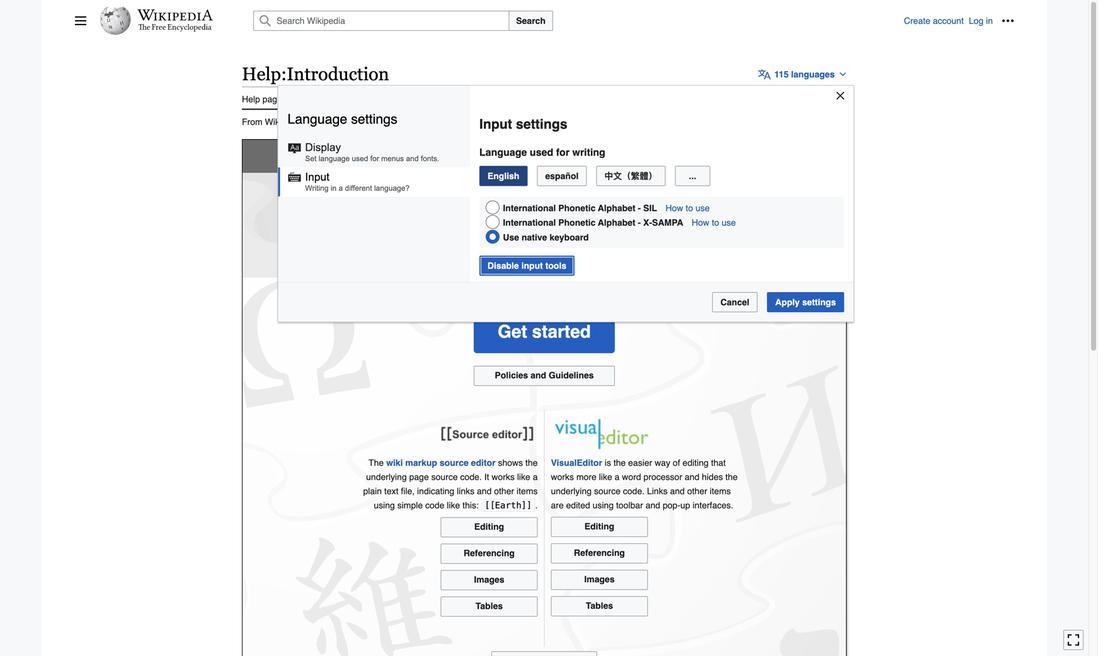 Task type: locate. For each thing, give the bounding box(es) containing it.
0 horizontal spatial tables
[[476, 601, 503, 611]]

get
[[498, 322, 527, 342]]

can
[[543, 247, 558, 257]]

help up help page link
[[242, 64, 281, 84]]

underlying up text
[[366, 472, 407, 482]]

and right links
[[477, 486, 492, 497]]

referencing link
[[551, 544, 648, 564], [441, 544, 538, 564]]

2 horizontal spatial page
[[409, 472, 429, 482]]

works inside shows the underlying page source code. it works like a plain text file, indicating links and other items using simple code like this:
[[492, 472, 515, 482]]

items inside is the easier way of editing that works more like a word processor and hides the underlying source code. links and other items are edited using toolbar and pop-up interfaces.
[[710, 486, 731, 497]]

to up español
[[547, 144, 568, 169]]

input for input writing in a different language?
[[305, 171, 330, 183]]

1 international from the top
[[503, 203, 556, 213]]

1 horizontal spatial language
[[479, 146, 527, 158]]

menu image
[[74, 14, 87, 27]]

1 vertical spatial introduction
[[412, 144, 541, 169]]

visualeditor link
[[551, 458, 602, 468]]

account
[[933, 16, 964, 26]]

1 horizontal spatial how
[[692, 218, 710, 228]]

the right shows
[[526, 458, 538, 468]]

using inside shows the underlying page source code. it works like a plain text file, indicating links and other items using simple code like this:
[[374, 501, 395, 511]]

referencing down edited
[[574, 548, 625, 558]]

page down markup
[[409, 472, 429, 482]]

code.
[[460, 472, 482, 482], [623, 486, 645, 497]]

underlying
[[366, 472, 407, 482], [551, 486, 592, 497]]

help page link
[[242, 87, 282, 110]]

other up [[earth]]
[[494, 486, 514, 497]]

0 vertical spatial wikipedia
[[574, 144, 677, 169]]

input inside input writing in a different language?
[[305, 171, 330, 183]]

this page takes you through a set of tutorials aimed at complete newcomers
[[290, 233, 589, 243]]

.
[[636, 199, 639, 211], [535, 501, 538, 511]]

of inside is the easier way of editing that works more like a word processor and hides the underlying source code. links and other items are edited using toolbar and pop-up interfaces.
[[673, 458, 680, 468]]

are
[[551, 501, 564, 511]]

tables link for the leftmost images 'link'
[[441, 597, 538, 617]]

of right way in the bottom right of the page
[[673, 458, 680, 468]]

settings up display set language used for menus and fonts. in the left of the page
[[351, 111, 397, 127]]

using
[[374, 501, 395, 511], [593, 501, 614, 511]]

editing link down edited
[[551, 517, 648, 537]]

the up word
[[614, 458, 626, 468]]

source down wiki markup source editor link
[[431, 472, 458, 482]]

0 vertical spatial it
[[692, 233, 697, 243]]

1 vertical spatial language
[[479, 146, 527, 158]]

page inside shows the underlying page source code. it works like a plain text file, indicating links and other items using simple code like this:
[[409, 472, 429, 482]]

2 horizontal spatial you
[[617, 199, 636, 211]]

using right edited
[[593, 501, 614, 511]]

to down ... button
[[686, 203, 693, 213]]

1 vertical spatial international
[[503, 218, 556, 228]]

apply settings
[[775, 297, 836, 308]]

people
[[560, 199, 594, 211]]

page right this in the top left of the page
[[310, 233, 329, 243]]

0 horizontal spatial .
[[535, 501, 538, 511]]

how to use link up "covers"
[[692, 218, 736, 228]]

for up español button
[[556, 146, 570, 158]]

easier
[[628, 458, 652, 468]]

contributing.
[[641, 233, 690, 243]]

log in link
[[969, 16, 993, 26]]

phonetic right by
[[558, 203, 596, 213]]

you up each
[[355, 233, 369, 243]]

the right all on the right top of page
[[739, 233, 751, 243]]

1 horizontal spatial wikipedia
[[574, 144, 677, 169]]

hides
[[702, 472, 723, 482]]

1 horizontal spatial editing link
[[551, 517, 648, 537]]

visualeditor
[[551, 458, 602, 468]]

0 horizontal spatial how
[[666, 203, 683, 213]]

1 horizontal spatial underlying
[[551, 486, 592, 497]]

2 works from the left
[[551, 472, 574, 482]]

0 horizontal spatial works
[[492, 472, 515, 482]]

in inside interested in contributing. it covers all the basics, and each tutorial takes only a few minutes, so you can become a proficient
[[632, 233, 639, 243]]

- left x-
[[638, 218, 641, 228]]

a down interested
[[594, 247, 599, 257]]

editing link down the 'this:'
[[441, 518, 538, 538]]

introduction
[[287, 64, 389, 84], [412, 144, 541, 169]]

code. inside shows the underlying page source code. it works like a plain text file, indicating links and other items using simple code like this:
[[460, 472, 482, 482]]

works down shows
[[492, 472, 515, 482]]

code. down word
[[623, 486, 645, 497]]

1 horizontal spatial page
[[310, 233, 329, 243]]

writing
[[305, 184, 329, 192]]

shows the underlying page source code. it works like a plain text file, indicating links and other items using simple code like this:
[[363, 458, 538, 511]]

language up english button
[[479, 146, 527, 158]]

settings right apply
[[802, 297, 836, 308]]

0 vertical spatial help
[[242, 64, 281, 84]]

editing for right images 'link'
[[585, 522, 614, 532]]

settings up language used for writing
[[516, 117, 568, 132]]

how up sampa
[[666, 203, 683, 213]]

2 - from the top
[[638, 218, 641, 228]]

is left made
[[502, 199, 511, 211]]

introduction up the english
[[412, 144, 541, 169]]

0 horizontal spatial items
[[517, 486, 538, 497]]

it inside shows the underlying page source code. it works like a plain text file, indicating links and other items using simple code like this:
[[484, 472, 489, 482]]

0 vertical spatial international
[[503, 203, 556, 213]]

1 horizontal spatial input
[[479, 117, 512, 132]]

english button
[[479, 166, 528, 186]]

a inside shows the underlying page source code. it works like a plain text file, indicating links and other items using simple code like this:
[[533, 472, 538, 482]]

0 horizontal spatial input
[[305, 171, 330, 183]]

personal tools navigation
[[904, 11, 1018, 31]]

the
[[308, 117, 320, 127], [739, 233, 751, 243], [526, 458, 538, 468], [614, 458, 626, 468], [726, 472, 738, 482]]

different
[[345, 184, 372, 192]]

wikipedia up "aimed"
[[450, 199, 499, 211]]

phonetic
[[558, 203, 596, 213], [558, 218, 596, 228]]

used up input writing in a different language?
[[352, 154, 368, 163]]

underlying up edited
[[551, 486, 592, 497]]

0 vertical spatial -
[[638, 203, 641, 213]]

policies and guidelines
[[495, 371, 594, 381]]

input
[[479, 117, 512, 132], [305, 171, 330, 183]]

referencing link down edited
[[551, 544, 648, 564]]

1 vertical spatial code.
[[623, 486, 645, 497]]

help for help : introduction
[[242, 64, 281, 84]]

a inside input writing in a different language?
[[339, 184, 343, 192]]

takes right this in the top left of the page
[[332, 233, 353, 243]]

using inside is the easier way of editing that works more like a word processor and hides the underlying source code. links and other items are edited using toolbar and pop-up interfaces.
[[593, 501, 614, 511]]

help
[[242, 64, 281, 84], [242, 94, 260, 104]]

wikipedia:visualeditor/user guide image
[[551, 417, 652, 452]]

tables for right images 'link' tables link
[[586, 601, 613, 611]]

language used for writing
[[479, 146, 605, 158]]

2 horizontal spatial settings
[[802, 297, 836, 308]]

0 vertical spatial phonetic
[[558, 203, 596, 213]]

1 horizontal spatial other
[[687, 486, 707, 497]]

how to use link up sampa
[[666, 203, 710, 213]]

the inside interested in contributing. it covers all the basics, and each tutorial takes only a few minutes, so you can become a proficient
[[739, 233, 751, 243]]

wikipedia image
[[137, 9, 213, 21]]

1 vertical spatial wikipedia
[[450, 199, 499, 211]]

1 horizontal spatial for
[[556, 146, 570, 158]]

use
[[696, 203, 710, 213], [722, 218, 736, 228]]

0 vertical spatial takes
[[332, 233, 353, 243]]

it
[[692, 233, 697, 243], [484, 472, 489, 482]]

2 vertical spatial page
[[409, 472, 429, 482]]

and down editing
[[685, 472, 700, 482]]

in up proficient
[[632, 233, 639, 243]]

español button
[[537, 166, 587, 186]]

1 items from the left
[[517, 486, 538, 497]]

0 horizontal spatial other
[[494, 486, 514, 497]]

input up the english
[[479, 117, 512, 132]]

0 horizontal spatial is
[[502, 199, 511, 211]]

you
[[617, 199, 636, 211], [355, 233, 369, 243], [527, 247, 541, 257]]

source left editor
[[440, 458, 469, 468]]

0 horizontal spatial code.
[[460, 472, 482, 482]]

0 horizontal spatial images
[[474, 575, 504, 585]]

1 vertical spatial .
[[535, 501, 538, 511]]

how to use link for international phonetic alphabet - sil
[[666, 203, 710, 213]]

covers
[[699, 233, 725, 243]]

0 horizontal spatial underlying
[[366, 472, 407, 482]]

2 items from the left
[[710, 486, 731, 497]]

0 horizontal spatial introduction
[[287, 64, 389, 84]]

1 horizontal spatial takes
[[413, 247, 435, 257]]

2 help from the top
[[242, 94, 260, 104]]

0 horizontal spatial to
[[547, 144, 568, 169]]

to up "covers"
[[712, 218, 719, 228]]

is
[[502, 199, 511, 211], [605, 458, 611, 468]]

1 horizontal spatial editing
[[585, 522, 614, 532]]

code. inside is the easier way of editing that works more like a word processor and hides the underlying source code. links and other items are edited using toolbar and pop-up interfaces.
[[623, 486, 645, 497]]

1 vertical spatial how to use link
[[692, 218, 736, 228]]

1 horizontal spatial items
[[710, 486, 731, 497]]

a inside is the easier way of editing that works more like a word processor and hides the underlying source code. links and other items are edited using toolbar and pop-up interfaces.
[[615, 472, 620, 482]]

works down visualeditor
[[551, 472, 574, 482]]

other
[[494, 486, 514, 497], [687, 486, 707, 497]]

editing for the leftmost images 'link'
[[474, 522, 504, 532]]

1 horizontal spatial referencing
[[574, 548, 625, 558]]

wikipedia up the 中文（繁體）
[[574, 144, 677, 169]]

0 vertical spatial input
[[479, 117, 512, 132]]

and right policies
[[531, 371, 546, 381]]

[[earth]] .
[[484, 501, 538, 511]]

you up input
[[527, 247, 541, 257]]

plain
[[363, 486, 382, 497]]

phonetic up keyboard
[[558, 218, 596, 228]]

other inside is the easier way of editing that works more like a word processor and hides the underlying source code. links and other items are edited using toolbar and pop-up interfaces.
[[687, 486, 707, 497]]

indicating
[[417, 486, 454, 497]]

editing
[[585, 522, 614, 532], [474, 522, 504, 532]]

-
[[638, 203, 641, 213], [638, 218, 641, 228]]

code. up links
[[460, 472, 482, 482]]

languages
[[791, 69, 835, 79]]

1 vertical spatial of
[[673, 458, 680, 468]]

0 horizontal spatial language
[[288, 111, 347, 127]]

settings inside button
[[802, 297, 836, 308]]

and down links
[[646, 501, 660, 511]]

like right people
[[597, 199, 614, 211]]

0 vertical spatial is
[[502, 199, 511, 211]]

0 vertical spatial use
[[696, 203, 710, 213]]

use up all on the right top of page
[[722, 218, 736, 228]]

0 vertical spatial how to use link
[[666, 203, 710, 213]]

1 vertical spatial is
[[605, 458, 611, 468]]

0 vertical spatial .
[[636, 199, 639, 211]]

0 horizontal spatial used
[[352, 154, 368, 163]]

for
[[556, 146, 570, 158], [370, 154, 379, 163]]

1 horizontal spatial you
[[527, 247, 541, 257]]

1 horizontal spatial tables
[[586, 601, 613, 611]]

...
[[689, 171, 696, 181]]

1 vertical spatial -
[[638, 218, 641, 228]]

disable input tools
[[488, 261, 567, 271]]

- left sil
[[638, 203, 641, 213]]

links
[[457, 486, 475, 497]]

1 vertical spatial it
[[484, 472, 489, 482]]

using down text
[[374, 501, 395, 511]]

the inside shows the underlying page source code. it works like a plain text file, indicating links and other items using simple code like this:
[[526, 458, 538, 468]]

source down more
[[594, 486, 621, 497]]

introduction up language settings
[[287, 64, 389, 84]]

wikipedian
[[640, 247, 683, 257]]

you inside interested in contributing. it covers all the basics, and each tutorial takes only a few minutes, so you can become a proficient
[[527, 247, 541, 257]]

a left word
[[615, 472, 620, 482]]

works inside is the easier way of editing that works more like a word processor and hides the underlying source code. links and other items are edited using toolbar and pop-up interfaces.
[[551, 472, 574, 482]]

to inside main content
[[547, 144, 568, 169]]

help for help page
[[242, 94, 260, 104]]

1 vertical spatial input
[[305, 171, 330, 183]]

1 horizontal spatial works
[[551, 472, 574, 482]]

1 vertical spatial takes
[[413, 247, 435, 257]]

works for other
[[492, 472, 515, 482]]

items
[[517, 486, 538, 497], [710, 486, 731, 497]]

a
[[339, 184, 343, 192], [404, 233, 409, 243], [456, 247, 461, 257], [594, 247, 599, 257], [533, 472, 538, 482], [615, 472, 620, 482]]

1 horizontal spatial using
[[593, 501, 614, 511]]

help up "from"
[[242, 94, 260, 104]]

like down shows
[[517, 472, 530, 482]]

english
[[488, 171, 520, 181]]

referencing link down the 'this:'
[[441, 544, 538, 564]]

language for language used for writing
[[479, 146, 527, 158]]

editing down edited
[[585, 522, 614, 532]]

use up "covers"
[[696, 203, 710, 213]]

0 vertical spatial to
[[547, 144, 568, 169]]

is down wikipedia:visualeditor/user guide image
[[605, 458, 611, 468]]

1 vertical spatial alphabet
[[598, 218, 636, 228]]

1 horizontal spatial of
[[673, 458, 680, 468]]

referencing link for right images 'link'
[[551, 544, 648, 564]]

editing link
[[551, 517, 648, 537], [441, 518, 538, 538]]

processor
[[644, 472, 682, 482]]

through
[[372, 233, 402, 243]]

2 using from the left
[[593, 501, 614, 511]]

in right log
[[986, 16, 993, 26]]

tables
[[586, 601, 613, 611], [476, 601, 503, 611]]

log in and more options image
[[1002, 14, 1014, 27]]

1 horizontal spatial settings
[[516, 117, 568, 132]]

0 vertical spatial code.
[[460, 472, 482, 482]]

newcomers
[[543, 233, 589, 243]]

. left sil
[[636, 199, 639, 211]]

1 horizontal spatial tables link
[[551, 597, 648, 617]]

encyclopedia
[[340, 117, 392, 127]]

0 horizontal spatial referencing link
[[441, 544, 538, 564]]

used
[[530, 146, 553, 158], [352, 154, 368, 163]]

1 other from the left
[[494, 486, 514, 497]]

0 horizontal spatial tables link
[[441, 597, 538, 617]]

español
[[545, 171, 579, 181]]

0 horizontal spatial wikipedia
[[450, 199, 499, 211]]

2 vertical spatial to
[[712, 218, 719, 228]]

0 vertical spatial of
[[426, 233, 433, 243]]

0 vertical spatial page
[[263, 94, 282, 104]]

in
[[986, 16, 993, 26], [331, 184, 337, 192], [632, 233, 639, 243], [685, 247, 692, 257]]

how to use link
[[666, 203, 710, 213], [692, 218, 736, 228]]

for left menus
[[370, 154, 379, 163]]

set
[[412, 233, 423, 243]]

1 works from the left
[[492, 472, 515, 482]]

2 other from the left
[[687, 486, 707, 497]]

other up "up"
[[687, 486, 707, 497]]

and up pop-
[[670, 486, 685, 497]]

the free encyclopedia image
[[138, 24, 212, 32]]

like
[[597, 199, 614, 211], [517, 472, 530, 482], [599, 472, 612, 482], [447, 501, 460, 511]]

items up interfaces.
[[710, 486, 731, 497]]

it up the no on the top right of the page
[[692, 233, 697, 243]]

1 vertical spatial phonetic
[[558, 218, 596, 228]]

takes down set
[[413, 247, 435, 257]]

input for input settings
[[479, 117, 512, 132]]

how up "covers"
[[692, 218, 710, 228]]

cancel
[[721, 297, 750, 308]]

tables link
[[551, 597, 648, 617], [441, 597, 538, 617]]

a up '[[earth]] .'
[[533, 472, 538, 482]]

0 horizontal spatial using
[[374, 501, 395, 511]]

the
[[369, 458, 384, 468]]

in inside input writing in a different language?
[[331, 184, 337, 192]]

get started
[[498, 322, 591, 342]]

1 vertical spatial page
[[310, 233, 329, 243]]

editing link for referencing link related to the leftmost images 'link'
[[441, 518, 538, 538]]

1 horizontal spatial is
[[605, 458, 611, 468]]

like right more
[[599, 472, 612, 482]]

1 horizontal spatial referencing link
[[551, 544, 648, 564]]

page up wikipedia,
[[263, 94, 282, 104]]

2 vertical spatial you
[[527, 247, 541, 257]]

international
[[503, 203, 556, 213], [503, 218, 556, 228]]

0 horizontal spatial you
[[355, 233, 369, 243]]

1 vertical spatial to
[[686, 203, 693, 213]]

and right basics, on the top of the page
[[784, 233, 798, 243]]

and left 'fonts.'
[[406, 154, 419, 163]]

2 international from the top
[[503, 218, 556, 228]]

Search Wikipedia search field
[[253, 11, 509, 31]]

get started link
[[474, 311, 615, 354]]

0 vertical spatial underlying
[[366, 472, 407, 482]]

in right writing
[[331, 184, 337, 192]]

it down editor
[[484, 472, 489, 482]]

1 vertical spatial you
[[355, 233, 369, 243]]

0 horizontal spatial editing
[[474, 522, 504, 532]]

. left are
[[535, 501, 538, 511]]

0 vertical spatial source
[[440, 458, 469, 468]]

1 vertical spatial source
[[431, 472, 458, 482]]

[[earth]]
[[484, 501, 532, 511]]

used up español button
[[530, 146, 553, 158]]

referencing down the 'this:'
[[464, 548, 515, 558]]

a left different
[[339, 184, 343, 192]]

items up '[[earth]] .'
[[517, 486, 538, 497]]

input up writing
[[305, 171, 330, 183]]

takes inside interested in contributing. it covers all the basics, and each tutorial takes only a few minutes, so you can become a proficient
[[413, 247, 435, 257]]

language progressive image
[[758, 68, 771, 81]]

editing link for referencing link for right images 'link'
[[551, 517, 648, 537]]

items inside shows the underlying page source code. it works like a plain text file, indicating links and other items using simple code like this:
[[517, 486, 538, 497]]

0 horizontal spatial settings
[[351, 111, 397, 127]]

it inside interested in contributing. it covers all the basics, and each tutorial takes only a few minutes, so you can become a proficient
[[692, 233, 697, 243]]

0 horizontal spatial it
[[484, 472, 489, 482]]

input writing in a different language?
[[305, 171, 410, 192]]

language up display
[[288, 111, 347, 127]]

1 help from the top
[[242, 64, 281, 84]]

1 using from the left
[[374, 501, 395, 511]]

of right set
[[426, 233, 433, 243]]

0 vertical spatial you
[[617, 199, 636, 211]]

settings
[[351, 111, 397, 127], [516, 117, 568, 132], [802, 297, 836, 308]]

display set language used for menus and fonts.
[[305, 141, 439, 163]]

1 horizontal spatial it
[[692, 233, 697, 243]]

settings for input settings
[[516, 117, 568, 132]]

source inside shows the underlying page source code. it works like a plain text file, indicating links and other items using simple code like this:
[[431, 472, 458, 482]]

wiki
[[386, 458, 403, 468]]

you left sil
[[617, 199, 636, 211]]

editing down the 'this:'
[[474, 522, 504, 532]]

cancel button
[[712, 292, 758, 313]]



Task type: describe. For each thing, give the bounding box(es) containing it.
editor
[[471, 458, 496, 468]]

settings for language settings
[[351, 111, 397, 127]]

more
[[577, 472, 597, 482]]

2 phonetic from the top
[[558, 218, 596, 228]]

1 horizontal spatial used
[[530, 146, 553, 158]]

. inside '[[earth]] .'
[[535, 501, 538, 511]]

0 horizontal spatial referencing
[[464, 548, 515, 558]]

2 alphabet from the top
[[598, 218, 636, 228]]

wikipedian link
[[640, 247, 683, 257]]

language for language settings
[[288, 111, 347, 127]]

115 languages
[[775, 69, 835, 79]]

log
[[969, 16, 984, 26]]

like left the 'this:'
[[447, 501, 460, 511]]

tools
[[545, 261, 567, 271]]

set
[[305, 154, 317, 163]]

中文（繁體） button
[[596, 166, 666, 186]]

search
[[516, 16, 546, 26]]

page for help
[[263, 94, 282, 104]]

keyboard
[[550, 232, 589, 242]]

policies and guidelines link
[[474, 366, 615, 386]]

1 phonetic from the top
[[558, 203, 596, 213]]

and inside shows the underlying page source code. it works like a plain text file, indicating links and other items using simple code like this:
[[477, 486, 492, 497]]

input settings
[[479, 117, 568, 132]]

use
[[503, 232, 519, 242]]

file,
[[401, 486, 415, 497]]

international phonetic alphabet - sil how to use international phonetic alphabet - x-sampa how to use use native keyboard
[[503, 203, 736, 242]]

1 horizontal spatial to
[[686, 203, 693, 213]]

and inside "link"
[[531, 371, 546, 381]]

the wiki markup source editor
[[369, 458, 496, 468]]

and inside display set language used for menus and fonts.
[[406, 154, 419, 163]]

apply
[[775, 297, 800, 308]]

1 - from the top
[[638, 203, 641, 213]]

2 horizontal spatial to
[[712, 218, 719, 228]]

basics,
[[754, 233, 781, 243]]

is the easier way of editing that works more like a word processor and hides the underlying source code. links and other items are edited using toolbar and pop-up interfaces.
[[551, 458, 738, 511]]

wikipedian in no time!
[[640, 247, 726, 257]]

page for this
[[310, 233, 329, 243]]

0 vertical spatial introduction
[[287, 64, 389, 84]]

like inside is the easier way of editing that works more like a word processor and hides the underlying source code. links and other items are edited using toolbar and pop-up interfaces.
[[599, 472, 612, 482]]

images for right images 'link'
[[584, 575, 615, 585]]

create account link
[[904, 16, 964, 26]]

interested in contributing. it covers all the basics, and each tutorial takes only a few minutes, so you can become a proficient
[[363, 233, 798, 257]]

in inside personal tools navigation
[[986, 16, 993, 26]]

editing
[[683, 458, 709, 468]]

sil
[[643, 203, 657, 213]]

Search search field
[[238, 11, 904, 31]]

become
[[560, 247, 591, 257]]

... button
[[675, 166, 710, 186]]

0 horizontal spatial of
[[426, 233, 433, 243]]

for inside display set language used for menus and fonts.
[[370, 154, 379, 163]]

create account log in
[[904, 16, 993, 26]]

is inside is the easier way of editing that works more like a word processor and hides the underlying source code. links and other items are edited using toolbar and pop-up interfaces.
[[605, 458, 611, 468]]

1 horizontal spatial .
[[636, 199, 639, 211]]

wikipedia,
[[265, 117, 306, 127]]

source inside is the easier way of editing that works more like a word processor and hides the underlying source code. links and other items are edited using toolbar and pop-up interfaces.
[[594, 486, 621, 497]]

code
[[425, 501, 444, 511]]

interfaces.
[[693, 501, 733, 511]]

underlying inside shows the underlying page source code. it works like a plain text file, indicating links and other items using simple code like this:
[[366, 472, 407, 482]]

help : introduction
[[242, 64, 389, 84]]

1 horizontal spatial introduction
[[412, 144, 541, 169]]

a left set
[[404, 233, 409, 243]]

referencing link for the leftmost images 'link'
[[441, 544, 538, 564]]

from
[[242, 117, 263, 127]]

used inside display set language used for menus and fonts.
[[352, 154, 368, 163]]

simple
[[397, 501, 423, 511]]

settings for apply settings
[[802, 297, 836, 308]]

minutes,
[[479, 247, 513, 257]]

up
[[680, 501, 690, 511]]

create
[[904, 16, 931, 26]]

115
[[775, 69, 789, 79]]

aimed
[[469, 233, 493, 243]]

underlying inside is the easier way of editing that works more like a word processor and hides the underlying source code. links and other items are edited using toolbar and pop-up interfaces.
[[551, 486, 592, 497]]

links
[[647, 486, 668, 497]]

1 alphabet from the top
[[598, 203, 636, 213]]

wikipedia is made by people like you .
[[450, 199, 639, 211]]

language?
[[374, 184, 410, 192]]

input
[[521, 261, 543, 271]]

each
[[363, 247, 382, 257]]

0 horizontal spatial use
[[696, 203, 710, 213]]

complete
[[505, 233, 541, 243]]

1 horizontal spatial images link
[[551, 570, 648, 590]]

中文（繁體）
[[605, 170, 657, 182]]

native
[[522, 232, 547, 242]]

that
[[711, 458, 726, 468]]

:
[[281, 64, 287, 84]]

sampa
[[652, 218, 683, 228]]

by
[[544, 199, 557, 211]]

way
[[655, 458, 670, 468]]

writing
[[572, 146, 605, 158]]

no
[[694, 247, 704, 257]]

shows
[[498, 458, 523, 468]]

and inside interested in contributing. it covers all the basics, and each tutorial takes only a few minutes, so you can become a proficient
[[784, 233, 798, 243]]

word
[[622, 472, 641, 482]]

help:wikitext image
[[437, 417, 538, 452]]

in left the no on the top right of the page
[[685, 247, 692, 257]]

at
[[495, 233, 503, 243]]

time!
[[707, 247, 726, 257]]

images for the leftmost images 'link'
[[474, 575, 504, 585]]

few
[[463, 247, 477, 257]]

tutorial
[[385, 247, 411, 257]]

tables link for right images 'link'
[[551, 597, 648, 617]]

this
[[290, 233, 307, 243]]

0 horizontal spatial takes
[[332, 233, 353, 243]]

fullscreen image
[[1067, 634, 1080, 647]]

the right hides
[[726, 472, 738, 482]]

search button
[[509, 11, 553, 31]]

interested
[[591, 233, 630, 243]]

works for underlying
[[551, 472, 574, 482]]

policies
[[495, 371, 528, 381]]

1 vertical spatial how
[[692, 218, 710, 228]]

markup
[[405, 458, 437, 468]]

toolbar
[[616, 501, 643, 511]]

pop-
[[663, 501, 680, 511]]

all
[[728, 233, 737, 243]]

other inside shows the underlying page source code. it works like a plain text file, indicating links and other items using simple code like this:
[[494, 486, 514, 497]]

the left 'free'
[[308, 117, 320, 127]]

guidelines
[[549, 371, 594, 381]]

menus
[[381, 154, 404, 163]]

language
[[319, 154, 350, 163]]

wiki markup source editor link
[[386, 458, 496, 468]]

from wikipedia, the free encyclopedia
[[242, 117, 392, 127]]

1 horizontal spatial use
[[722, 218, 736, 228]]

x-
[[643, 218, 652, 228]]

how to use link for international phonetic alphabet - x-sampa
[[692, 218, 736, 228]]

disable
[[488, 261, 519, 271]]

edited
[[566, 501, 590, 511]]

introduction to wikipedia main content
[[237, 57, 854, 657]]

0 horizontal spatial images link
[[441, 570, 538, 591]]

tables for tables link associated with the leftmost images 'link'
[[476, 601, 503, 611]]

a left few
[[456, 247, 461, 257]]



